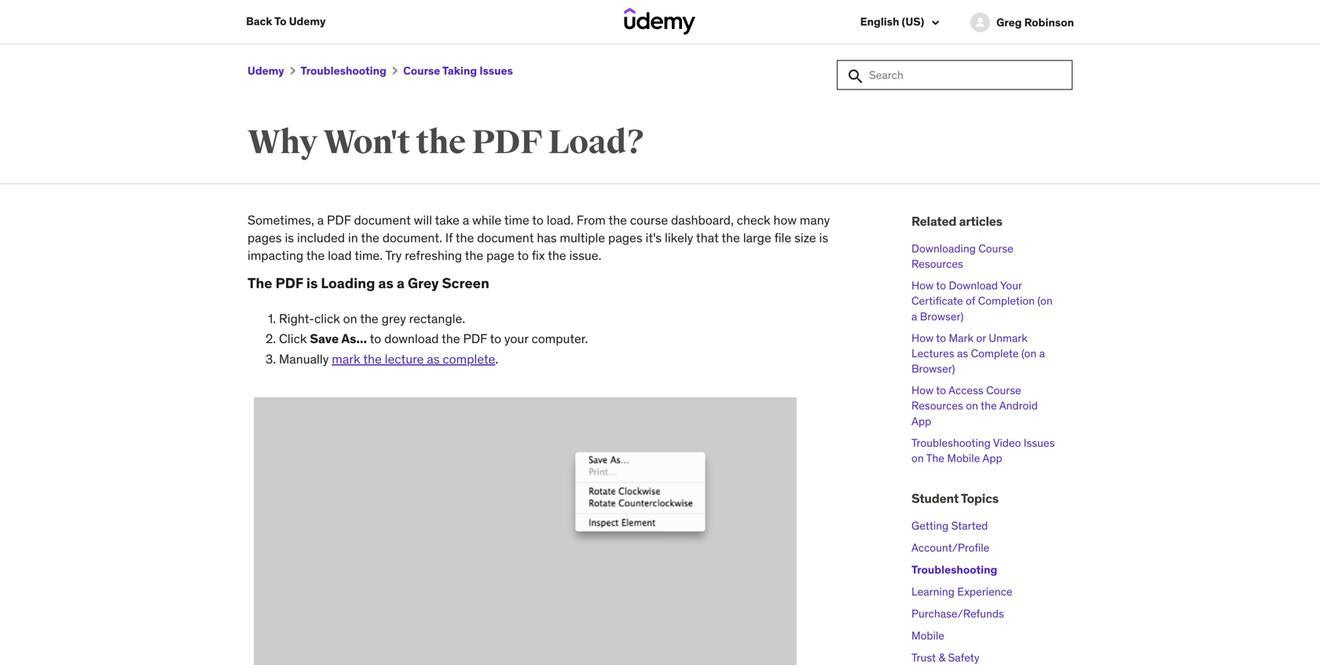 Task type: locate. For each thing, give the bounding box(es) containing it.
pdf up in
[[327, 212, 351, 229]]

getting started account/profile troubleshooting learning experience purchase/refunds mobile trust & safety
[[912, 519, 1013, 665]]

1 horizontal spatial app
[[983, 452, 1003, 466]]

the
[[248, 274, 272, 293], [926, 452, 945, 466]]

pdf up the complete
[[463, 331, 487, 347]]

1 pages from the left
[[248, 230, 282, 246]]

on the
[[343, 311, 379, 327]]

2 resources from the top
[[912, 399, 964, 413]]

0 horizontal spatial udemy
[[248, 64, 284, 78]]

download
[[949, 279, 998, 293]]

course taking issues link
[[403, 64, 513, 78]]

while
[[472, 212, 502, 229]]

1 horizontal spatial document
[[477, 230, 534, 246]]

2 vertical spatial troubleshooting
[[912, 563, 998, 577]]

safety
[[948, 651, 980, 665]]

how down lectures
[[912, 384, 934, 398]]

english
[[861, 15, 900, 29]]

load
[[328, 248, 352, 264]]

grey_screen.png image
[[254, 398, 797, 666]]

to your
[[490, 331, 529, 347]]

&
[[939, 651, 946, 665]]

troubleshooting down the account/profile
[[912, 563, 998, 577]]

2 horizontal spatial as
[[957, 347, 969, 361]]

1 vertical spatial udemy
[[248, 64, 284, 78]]

android
[[1000, 399, 1038, 413]]

0 horizontal spatial issues
[[480, 64, 513, 78]]

as down "mark"
[[957, 347, 969, 361]]

a left grey
[[397, 274, 405, 293]]

mobile up student topics
[[947, 452, 980, 466]]

mark the lecture as complete link
[[332, 351, 495, 367]]

0 horizontal spatial pages
[[248, 230, 282, 246]]

will
[[414, 212, 432, 229]]

0 vertical spatial how
[[912, 279, 934, 293]]

browser) down certificate
[[920, 310, 964, 324]]

udemy down back
[[248, 64, 284, 78]]

how
[[774, 212, 797, 229]]

1 horizontal spatial pages
[[608, 230, 643, 246]]

fix
[[532, 248, 545, 264]]

click
[[314, 311, 340, 327]]

learning
[[912, 585, 955, 599]]

is right size
[[819, 230, 829, 246]]

taking
[[442, 64, 477, 78]]

on
[[966, 399, 979, 413], [912, 452, 924, 466]]

unmark
[[989, 331, 1028, 345]]

pdf inside right-click on the grey rectangle. click save as... to download the pdf to your computer. manually mark the lecture as complete .
[[463, 331, 487, 347]]

1 vertical spatial how
[[912, 331, 934, 345]]

screen
[[442, 274, 490, 293]]

course
[[630, 212, 668, 229]]

1 horizontal spatial mobile
[[947, 452, 980, 466]]

a up included
[[317, 212, 324, 229]]

back to udemy
[[246, 14, 326, 28]]

1 horizontal spatial as
[[427, 351, 440, 367]]

troubleshooting link up 'won't'
[[301, 64, 387, 78]]

pages
[[248, 230, 282, 246], [608, 230, 643, 246]]

course taking issues
[[403, 64, 513, 78]]

2 horizontal spatial is
[[819, 230, 829, 246]]

course
[[403, 64, 440, 78], [979, 242, 1014, 256], [987, 384, 1022, 398]]

to
[[532, 212, 544, 229], [517, 248, 529, 264], [936, 279, 946, 293], [936, 331, 946, 345], [936, 384, 946, 398]]

on down the "access"
[[966, 399, 979, 413]]

how up lectures
[[912, 331, 934, 345]]

udemy inside why won't the pdf load? main content
[[248, 64, 284, 78]]

1 horizontal spatial troubleshooting link
[[912, 563, 998, 577]]

as right the lecture
[[427, 351, 440, 367]]

check
[[737, 212, 771, 229]]

pdf down impacting
[[276, 274, 303, 293]]

2 vertical spatial how
[[912, 384, 934, 398]]

mobile up trust
[[912, 629, 945, 643]]

udemy right to
[[289, 14, 326, 28]]

document up in
[[354, 212, 411, 229]]

(on right completion on the right
[[1038, 294, 1053, 308]]

has
[[537, 230, 557, 246]]

0 vertical spatial resources
[[912, 257, 964, 271]]

app up the 'troubleshooting video issues on the mobile app' link at the right of page
[[912, 415, 932, 429]]

a down certificate
[[912, 310, 918, 324]]

certificate
[[912, 294, 963, 308]]

likely
[[665, 230, 694, 246]]

downloading course resources how to download your certificate of completion (on a browser) how to mark or unmark lectures as complete (on a browser) how to access course resources on the android app troubleshooting video issues on the mobile app
[[912, 242, 1055, 466]]

issues right video
[[1024, 436, 1055, 450]]

large
[[743, 230, 772, 246]]

0 horizontal spatial on
[[912, 452, 924, 466]]

0 horizontal spatial mobile
[[912, 629, 945, 643]]

1 horizontal spatial (on
[[1038, 294, 1053, 308]]

topics
[[961, 491, 999, 507]]

how up certificate
[[912, 279, 934, 293]]

1 vertical spatial resources
[[912, 399, 964, 413]]

0 horizontal spatial (on
[[1022, 347, 1037, 361]]

app
[[912, 415, 932, 429], [983, 452, 1003, 466]]

many
[[800, 212, 830, 229]]

is
[[285, 230, 294, 246], [819, 230, 829, 246], [306, 274, 318, 293]]

take
[[435, 212, 460, 229]]

experience
[[958, 585, 1013, 599]]

0 vertical spatial app
[[912, 415, 932, 429]]

greg robinson
[[997, 15, 1074, 29]]

resources down the "access"
[[912, 399, 964, 413]]

udemy link
[[248, 64, 284, 78]]

resources
[[912, 257, 964, 271], [912, 399, 964, 413]]

0 vertical spatial document
[[354, 212, 411, 229]]

mobile
[[947, 452, 980, 466], [912, 629, 945, 643]]

course left taking
[[403, 64, 440, 78]]

browser) down lectures
[[912, 362, 955, 376]]

won't
[[323, 122, 410, 163]]

issues inside downloading course resources how to download your certificate of completion (on a browser) how to mark or unmark lectures as complete (on a browser) how to access course resources on the android app troubleshooting video issues on the mobile app
[[1024, 436, 1055, 450]]

1 vertical spatial issues
[[1024, 436, 1055, 450]]

the right from
[[609, 212, 627, 229]]

1 horizontal spatial the
[[926, 452, 945, 466]]

how
[[912, 279, 934, 293], [912, 331, 934, 345], [912, 384, 934, 398]]

english (us) link
[[861, 14, 939, 31]]

0 vertical spatial issues
[[480, 64, 513, 78]]

pdf inside sometimes, a pdf document will take a while time to load. from the course dashboard, check how many pages is included in the document. if the document has multiple pages it's likely that the large file size is impacting the load time. try refreshing the page to fix the issue.
[[327, 212, 351, 229]]

the up student
[[926, 452, 945, 466]]

course up android
[[987, 384, 1022, 398]]

getting
[[912, 519, 949, 533]]

back to udemy link
[[246, 0, 326, 43]]

troubleshooting down how to access course resources on the android app link at the bottom
[[912, 436, 991, 450]]

a right take
[[463, 212, 469, 229]]

troubleshooting
[[301, 64, 387, 78], [912, 436, 991, 450], [912, 563, 998, 577]]

purchase/refunds
[[912, 607, 1004, 621]]

to left the "access"
[[936, 384, 946, 398]]

1 vertical spatial browser)
[[912, 362, 955, 376]]

mobile inside downloading course resources how to download your certificate of completion (on a browser) how to mark or unmark lectures as complete (on a browser) how to access course resources on the android app troubleshooting video issues on the mobile app
[[947, 452, 980, 466]]

resources down downloading
[[912, 257, 964, 271]]

(on
[[1038, 294, 1053, 308], [1022, 347, 1037, 361]]

a right "complete"
[[1040, 347, 1045, 361]]

greg
[[997, 15, 1022, 29]]

udemy
[[289, 14, 326, 28], [248, 64, 284, 78]]

0 horizontal spatial troubleshooting link
[[301, 64, 387, 78]]

1 vertical spatial app
[[983, 452, 1003, 466]]

1 vertical spatial the
[[926, 452, 945, 466]]

the down course taking issues
[[416, 122, 466, 163]]

as inside right-click on the grey rectangle. click save as... to download the pdf to your computer. manually mark the lecture as complete .
[[427, 351, 440, 367]]

why won't the pdf load? main content
[[0, 44, 1321, 666]]

issues right taking
[[480, 64, 513, 78]]

0 horizontal spatial the
[[248, 274, 272, 293]]

the down the "access"
[[981, 399, 997, 413]]

is left loading
[[306, 274, 318, 293]]

why
[[248, 122, 318, 163]]

1 vertical spatial mobile
[[912, 629, 945, 643]]

the down impacting
[[248, 274, 272, 293]]

is down sometimes,
[[285, 230, 294, 246]]

1 vertical spatial on
[[912, 452, 924, 466]]

troubleshooting link down the account/profile
[[912, 563, 998, 577]]

as down try
[[378, 274, 394, 293]]

1 vertical spatial (on
[[1022, 347, 1037, 361]]

that
[[696, 230, 719, 246]]

troubleshooting video issues on the mobile app link
[[912, 436, 1055, 466]]

included
[[297, 230, 345, 246]]

0 vertical spatial mobile
[[947, 452, 980, 466]]

to left fix at left
[[517, 248, 529, 264]]

pages up impacting
[[248, 230, 282, 246]]

it's
[[646, 230, 662, 246]]

to up certificate
[[936, 279, 946, 293]]

document up page
[[477, 230, 534, 246]]

(on down unmark on the right of the page
[[1022, 347, 1037, 361]]

right-
[[279, 311, 314, 327]]

right-click on the grey rectangle. click save as... to download the pdf to your computer. manually mark the lecture as complete .
[[279, 311, 588, 367]]

1 horizontal spatial on
[[966, 399, 979, 413]]

1 vertical spatial document
[[477, 230, 534, 246]]

1 vertical spatial troubleshooting link
[[912, 563, 998, 577]]

0 horizontal spatial as
[[378, 274, 394, 293]]

refreshing
[[405, 248, 462, 264]]

the down included
[[306, 248, 325, 264]]

on up student
[[912, 452, 924, 466]]

1 horizontal spatial udemy
[[289, 14, 326, 28]]

load?
[[548, 122, 646, 163]]

in
[[348, 230, 358, 246]]

as inside downloading course resources how to download your certificate of completion (on a browser) how to mark or unmark lectures as complete (on a browser) how to access course resources on the android app troubleshooting video issues on the mobile app
[[957, 347, 969, 361]]

account/profile
[[912, 541, 990, 555]]

0 vertical spatial troubleshooting link
[[301, 64, 387, 78]]

or
[[977, 331, 986, 345]]

1 horizontal spatial issues
[[1024, 436, 1055, 450]]

1 vertical spatial troubleshooting
[[912, 436, 991, 450]]

None search field
[[837, 60, 1073, 90]]

Search search field
[[837, 60, 1073, 90]]

troubleshooting up 'won't'
[[301, 64, 387, 78]]

time.
[[355, 248, 383, 264]]

app down video
[[983, 452, 1003, 466]]

pages left the 'it's'
[[608, 230, 643, 246]]

0 horizontal spatial document
[[354, 212, 411, 229]]

the inside downloading course resources how to download your certificate of completion (on a browser) how to mark or unmark lectures as complete (on a browser) how to access course resources on the android app troubleshooting video issues on the mobile app
[[926, 452, 945, 466]]

course down the articles
[[979, 242, 1014, 256]]



Task type: describe. For each thing, give the bounding box(es) containing it.
to
[[275, 14, 287, 28]]

the pdf is loading as a grey screen
[[248, 274, 490, 293]]

save
[[310, 331, 339, 347]]

getting started link
[[912, 519, 988, 533]]

the inside downloading course resources how to download your certificate of completion (on a browser) how to mark or unmark lectures as complete (on a browser) how to access course resources on the android app troubleshooting video issues on the mobile app
[[981, 399, 997, 413]]

lecture
[[385, 351, 424, 367]]

related articles
[[912, 214, 1003, 230]]

back
[[246, 14, 272, 28]]

your
[[1000, 279, 1022, 293]]

grey
[[382, 311, 406, 327]]

time
[[504, 212, 530, 229]]

0 vertical spatial course
[[403, 64, 440, 78]]

impacting
[[248, 248, 304, 264]]

the right if on the top left of page
[[456, 230, 474, 246]]

as...
[[341, 331, 367, 347]]

the right in
[[361, 230, 380, 246]]

student
[[912, 491, 959, 507]]

downloading course resources link
[[912, 242, 1014, 271]]

to up lectures
[[936, 331, 946, 345]]

0 vertical spatial on
[[966, 399, 979, 413]]

robinson
[[1025, 15, 1074, 29]]

1 resources from the top
[[912, 257, 964, 271]]

the right "mark" in the bottom of the page
[[363, 351, 382, 367]]

(us)
[[902, 15, 925, 29]]

mark
[[332, 351, 361, 367]]

completion
[[978, 294, 1035, 308]]

how to download your certificate of completion (on a browser) link
[[912, 279, 1053, 324]]

the down rectangle.
[[442, 331, 460, 347]]

to up has
[[532, 212, 544, 229]]

sometimes,
[[248, 212, 314, 229]]

mark
[[949, 331, 974, 345]]

size
[[795, 230, 816, 246]]

from
[[577, 212, 606, 229]]

related
[[912, 214, 957, 230]]

access
[[949, 384, 984, 398]]

downloading
[[912, 242, 976, 256]]

english (us)
[[861, 15, 927, 29]]

if
[[445, 230, 453, 246]]

how to mark or unmark lectures as complete (on a browser) link
[[912, 331, 1045, 376]]

page
[[487, 248, 515, 264]]

sometimes, a pdf document will take a while time to load. from the course dashboard, check how many pages is included in the document. if the document has multiple pages it's likely that the large file size is impacting the load time. try refreshing the page to fix the issue.
[[248, 212, 830, 264]]

trust
[[912, 651, 936, 665]]

why won't the pdf load?
[[248, 122, 646, 163]]

multiple
[[560, 230, 605, 246]]

load.
[[547, 212, 574, 229]]

1 how from the top
[[912, 279, 934, 293]]

the left page
[[465, 248, 484, 264]]

the right fix at left
[[548, 248, 566, 264]]

pdf up time
[[472, 122, 542, 163]]

3 how from the top
[[912, 384, 934, 398]]

troubleshooting inside downloading course resources how to download your certificate of completion (on a browser) how to mark or unmark lectures as complete (on a browser) how to access course resources on the android app troubleshooting video issues on the mobile app
[[912, 436, 991, 450]]

lectures
[[912, 347, 955, 361]]

loading
[[321, 274, 375, 293]]

dashboard,
[[671, 212, 734, 229]]

learning experience link
[[912, 585, 1013, 599]]

account/profile link
[[912, 541, 990, 555]]

mobile inside getting started account/profile troubleshooting learning experience purchase/refunds mobile trust & safety
[[912, 629, 945, 643]]

how to access course resources on the android app link
[[912, 384, 1038, 429]]

1 horizontal spatial is
[[306, 274, 318, 293]]

computer.
[[532, 331, 588, 347]]

troubleshooting inside getting started account/profile troubleshooting learning experience purchase/refunds mobile trust & safety
[[912, 563, 998, 577]]

try
[[385, 248, 402, 264]]

0 vertical spatial udemy
[[289, 14, 326, 28]]

0 vertical spatial browser)
[[920, 310, 964, 324]]

0 vertical spatial (on
[[1038, 294, 1053, 308]]

grey
[[408, 274, 439, 293]]

started
[[952, 519, 988, 533]]

2 how from the top
[[912, 331, 934, 345]]

2 vertical spatial course
[[987, 384, 1022, 398]]

document.
[[383, 230, 442, 246]]

rectangle.
[[409, 311, 465, 327]]

to download
[[370, 331, 439, 347]]

articles
[[959, 214, 1003, 230]]

manually
[[279, 351, 329, 367]]

student topics
[[912, 491, 999, 507]]

purchase/refunds link
[[912, 607, 1004, 621]]

greg robinson image
[[971, 13, 990, 32]]

video
[[993, 436, 1021, 450]]

0 horizontal spatial app
[[912, 415, 932, 429]]

0 horizontal spatial is
[[285, 230, 294, 246]]

2 pages from the left
[[608, 230, 643, 246]]

complete
[[443, 351, 495, 367]]

1 vertical spatial course
[[979, 242, 1014, 256]]

the right that
[[722, 230, 740, 246]]

.
[[495, 351, 498, 367]]

issue.
[[569, 248, 602, 264]]

0 vertical spatial troubleshooting
[[301, 64, 387, 78]]

0 vertical spatial the
[[248, 274, 272, 293]]



Task type: vqa. For each thing, say whether or not it's contained in the screenshot.
the top "Right"
no



